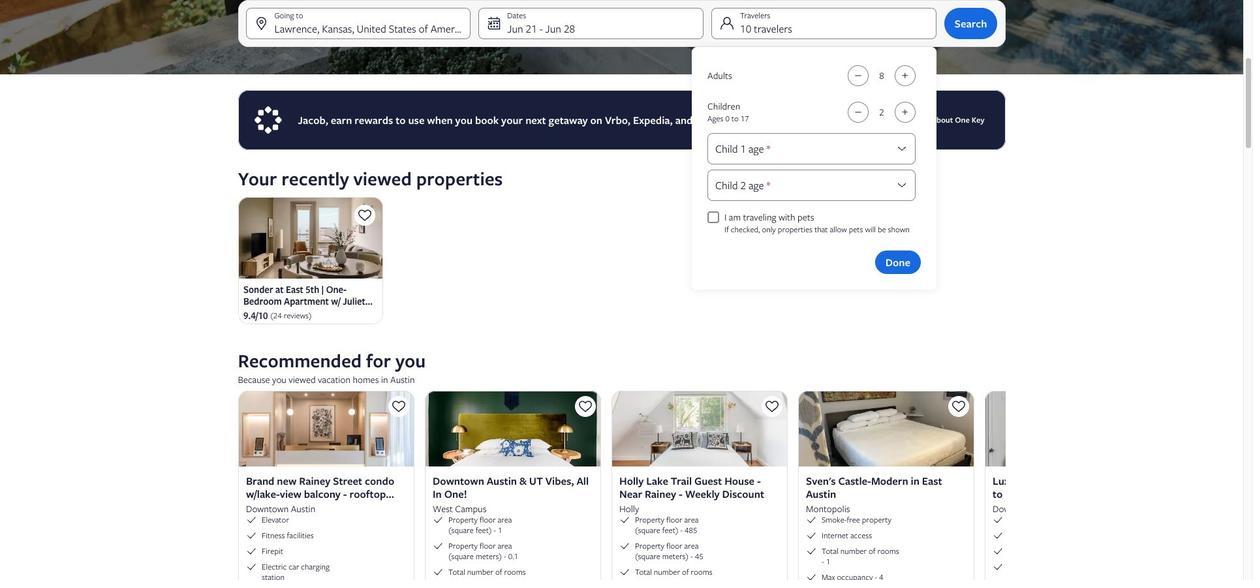 Task type: locate. For each thing, give the bounding box(es) containing it.
Save Brand new Rainey Street condo w/lake-view balcony - rooftop pool & gym, dogs OK to a trip checkbox
[[388, 396, 409, 417]]

decrease the number of adults image
[[850, 70, 866, 81]]

Save Sonder at East 5th | One-Bedroom Apartment w/ Juliet Balcony to a trip checkbox
[[354, 205, 375, 226]]

Save Holly Lake Trail Guest House - Near Rainey - Weekly Discount to a trip checkbox
[[761, 396, 782, 417]]

xsmall image
[[246, 515, 256, 525], [806, 515, 816, 525], [992, 515, 1003, 525], [246, 531, 256, 541], [992, 531, 1003, 541], [432, 541, 443, 551], [246, 546, 256, 557], [246, 562, 256, 572], [992, 562, 1003, 572]]

increase the number of adults image
[[897, 70, 913, 81]]

show next card image
[[998, 531, 1013, 546]]

4 room image from the left
[[985, 391, 1161, 467]]

2 room image from the left
[[611, 391, 787, 467]]

1 room image from the left
[[425, 391, 601, 467]]

room image
[[425, 391, 601, 467], [611, 391, 787, 467], [798, 391, 974, 467], [985, 391, 1161, 467]]

xsmall image
[[432, 515, 443, 525], [619, 515, 630, 525], [806, 531, 816, 541], [619, 541, 630, 551], [806, 546, 816, 557], [992, 546, 1003, 557], [432, 567, 443, 578], [619, 567, 630, 578], [806, 572, 816, 580]]

3 room image from the left
[[798, 391, 974, 467]]

room image for save downtown austin & ut vibes, all in one! to a trip checkbox
[[425, 391, 601, 467]]

Save Downtown Austin & UT Vibes, All In One! to a trip checkbox
[[575, 396, 596, 417]]

increase the number of children image
[[897, 107, 913, 117]]

Save Sven's Castle-Modern in East Austin to a trip checkbox
[[948, 396, 969, 417]]



Task type: describe. For each thing, give the bounding box(es) containing it.
decrease the number of children image
[[850, 107, 866, 117]]

dining image
[[238, 197, 383, 279]]

wizard region
[[0, 0, 1243, 290]]

room image for save holly lake trail guest house - near rainey - weekly discount to a trip option
[[611, 391, 787, 467]]

lobby image
[[238, 391, 414, 467]]

room image for save sven's castle-modern in east austin to a trip checkbox
[[798, 391, 974, 467]]



Task type: vqa. For each thing, say whether or not it's contained in the screenshot.
the Makiki - Lower Punchbowl - Tantalus showing landscape views, a sunset and a city IMAGE
no



